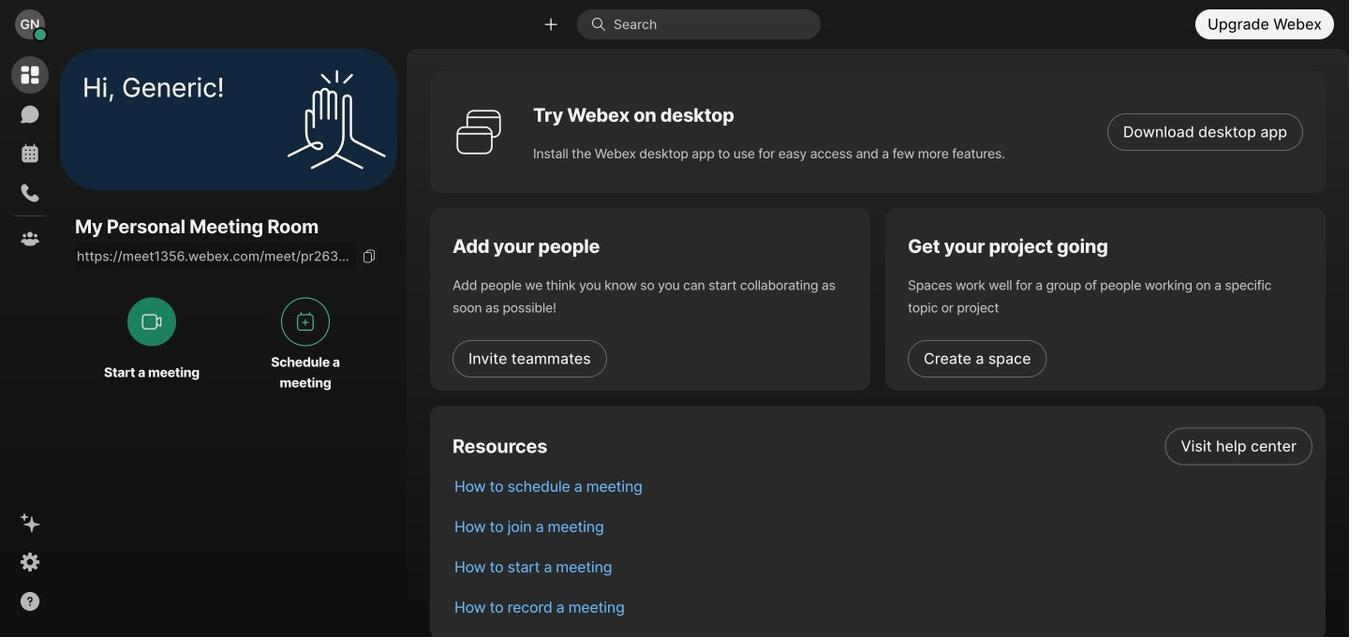 Task type: vqa. For each thing, say whether or not it's contained in the screenshot.
dialog
no



Task type: locate. For each thing, give the bounding box(es) containing it.
navigation
[[0, 49, 60, 637]]

3 list item from the top
[[440, 507, 1326, 547]]

4 list item from the top
[[440, 547, 1326, 588]]

None text field
[[75, 243, 356, 269]]

list item
[[440, 426, 1326, 467], [440, 467, 1326, 507], [440, 507, 1326, 547], [440, 547, 1326, 588], [440, 588, 1326, 628]]



Task type: describe. For each thing, give the bounding box(es) containing it.
two hands high fiving image
[[280, 63, 393, 176]]

2 list item from the top
[[440, 467, 1326, 507]]

5 list item from the top
[[440, 588, 1326, 628]]

1 list item from the top
[[440, 426, 1326, 467]]

webex tab list
[[11, 56, 49, 258]]



